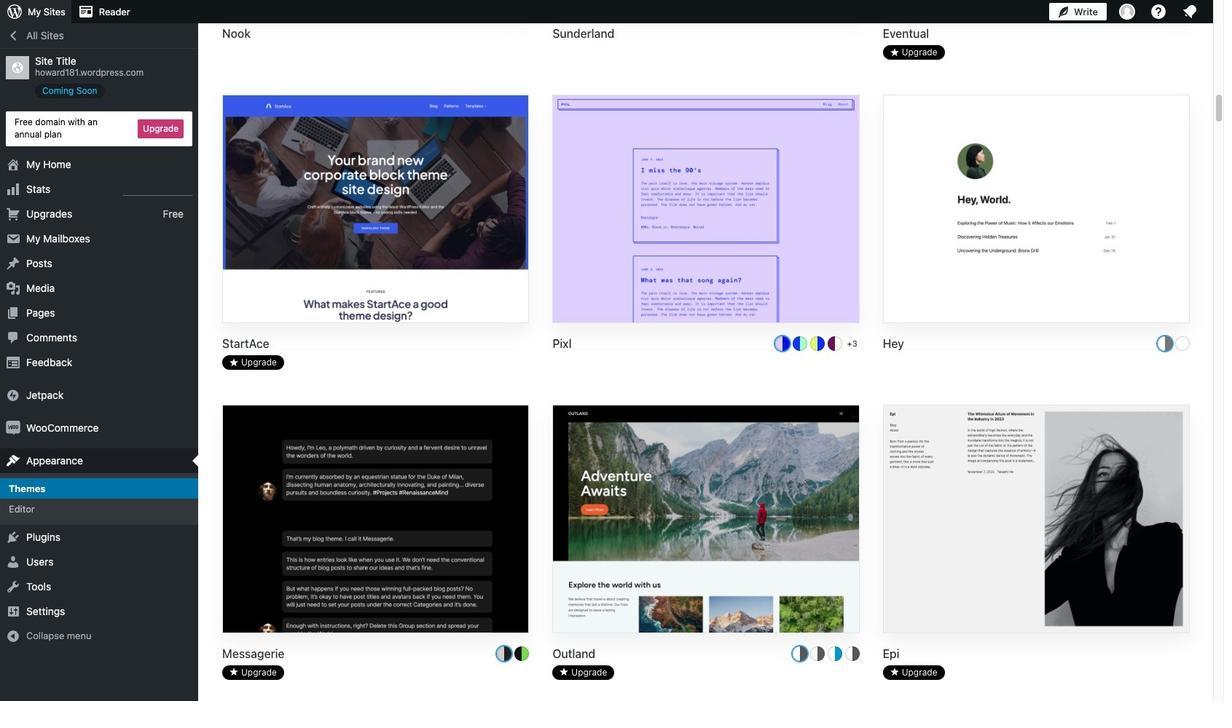 Task type: describe. For each thing, give the bounding box(es) containing it.
hey is a simple personal blog theme. image
[[884, 96, 1189, 325]]

messagerie is a theme that brings the mobile messaging experience to your wordpress site. image
[[223, 406, 529, 635]]

a wordpress theme for travel-related websites and blogs designed to showcase stunning destinations around the world. image
[[553, 406, 859, 636]]

2 img image from the top
[[6, 421, 20, 435]]

pixl is a simple yet opinionated blogging theme inspired by websites of the nineties. image
[[553, 96, 859, 325]]

help image
[[1150, 3, 1167, 20]]



Task type: vqa. For each thing, say whether or not it's contained in the screenshot.
oct
no



Task type: locate. For each thing, give the bounding box(es) containing it.
1 vertical spatial img image
[[6, 421, 20, 435]]

startace is your ultimate business theme design. it is pretty valuable in assisting users in building their corporate websites, being established companies, or budding startups. image
[[223, 96, 529, 325]]

manage your notifications image
[[1181, 3, 1199, 20]]

1 img image from the top
[[6, 388, 20, 403]]

img image
[[6, 388, 20, 403], [6, 421, 20, 435]]

epi is a simple blog theme with a sticky left sidebar. image
[[884, 406, 1189, 635]]

my profile image
[[1119, 4, 1135, 20]]

0 vertical spatial img image
[[6, 388, 20, 403]]

highest hourly views 0 image
[[123, 186, 192, 196]]



